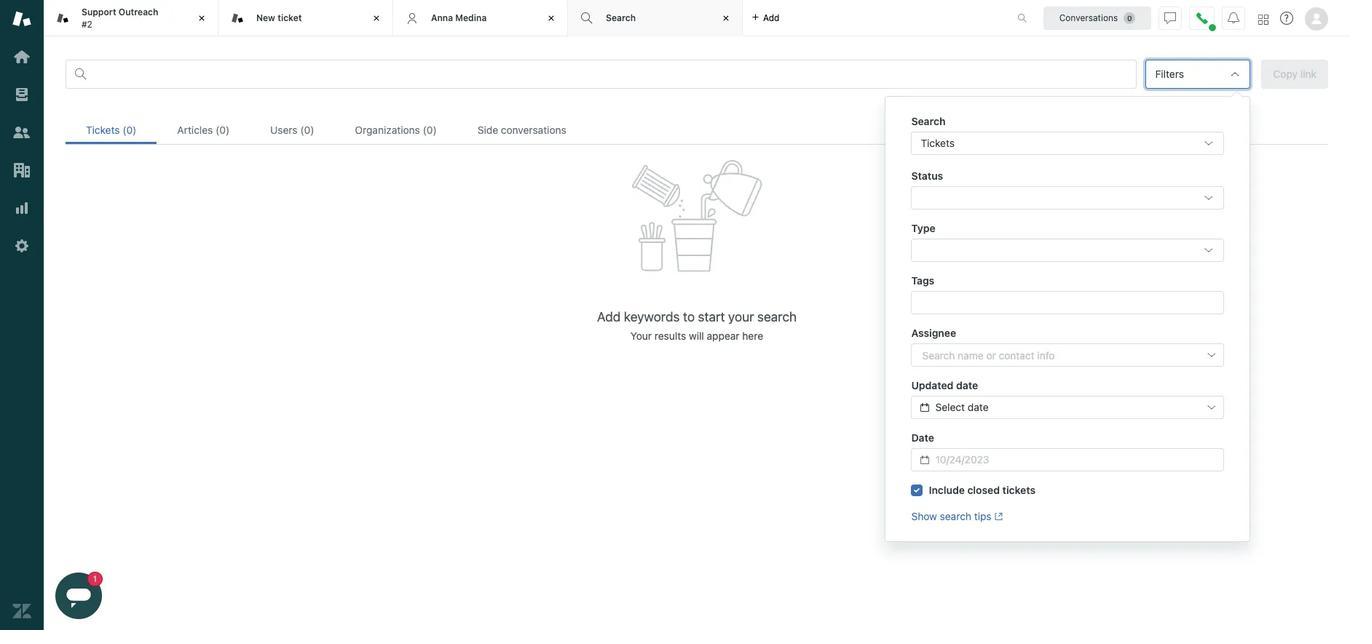 Task type: describe. For each thing, give the bounding box(es) containing it.
status element
[[911, 186, 1224, 210]]

here
[[742, 330, 763, 343]]

add keywords to start your search your results will appear here
[[597, 310, 797, 343]]

appear
[[707, 330, 740, 343]]

1 horizontal spatial search
[[911, 115, 946, 127]]

main element
[[0, 0, 44, 631]]

notifications image
[[1228, 12, 1239, 24]]

date for select date
[[968, 401, 989, 414]]

organizations (0)
[[355, 124, 437, 136]]

copy link
[[1273, 68, 1317, 80]]

get started image
[[12, 47, 31, 66]]

users (0)
[[270, 124, 314, 136]]

users (0) tab
[[250, 116, 335, 144]]

filters button
[[1146, 60, 1251, 89]]

assignee element
[[911, 344, 1224, 367]]

type
[[911, 222, 935, 234]]

tickets for tickets (0)
[[86, 124, 120, 136]]

tags
[[911, 275, 934, 287]]

updated
[[911, 379, 953, 392]]

tags element
[[911, 291, 1224, 315]]

conversations
[[1059, 12, 1118, 23]]

copy
[[1273, 68, 1298, 80]]

show search tips
[[911, 510, 991, 523]]

zendesk products image
[[1258, 14, 1268, 24]]

(0) for articles (0)
[[216, 124, 229, 136]]

tab list containing tickets (0)
[[66, 116, 1328, 145]]

tips
[[974, 510, 991, 523]]

organizations
[[355, 124, 420, 136]]

select
[[935, 401, 965, 414]]

close image inside tab
[[194, 11, 209, 25]]

views image
[[12, 85, 31, 104]]

include closed tickets
[[929, 484, 1036, 497]]

organizations image
[[12, 161, 31, 180]]

select date button
[[911, 396, 1224, 419]]

(0) for tickets (0)
[[123, 124, 136, 136]]

close image for anna medina
[[544, 11, 559, 25]]

copy link button
[[1262, 60, 1328, 89]]

new
[[256, 12, 275, 23]]

tabs tab list
[[44, 0, 1002, 36]]

conversations button
[[1043, 6, 1151, 29]]

admin image
[[12, 237, 31, 256]]

link
[[1300, 68, 1317, 80]]

users
[[270, 124, 298, 136]]

(opens in a new tab) image
[[991, 513, 1003, 522]]

close image
[[369, 11, 384, 25]]

tickets
[[1002, 484, 1036, 497]]

status
[[911, 170, 943, 182]]

tab containing support outreach
[[44, 0, 218, 36]]

tickets (0)
[[86, 124, 136, 136]]

date
[[911, 432, 934, 444]]

reporting image
[[12, 199, 31, 218]]

side conversations
[[477, 124, 566, 136]]

new ticket
[[256, 12, 302, 23]]

side
[[477, 124, 498, 136]]

start
[[698, 310, 725, 325]]

add
[[597, 310, 621, 325]]

anna
[[431, 12, 453, 23]]

articles (0) tab
[[157, 116, 250, 144]]



Task type: locate. For each thing, give the bounding box(es) containing it.
1 close image from the left
[[194, 11, 209, 25]]

search up here
[[757, 310, 797, 325]]

0 vertical spatial search
[[606, 12, 636, 23]]

close image inside anna medina tab
[[544, 11, 559, 25]]

closed
[[967, 484, 1000, 497]]

type element
[[911, 239, 1224, 262]]

tickets for tickets
[[921, 137, 955, 149]]

articles
[[177, 124, 213, 136]]

tab
[[44, 0, 218, 36]]

0 horizontal spatial close image
[[194, 11, 209, 25]]

tickets
[[86, 124, 120, 136], [921, 137, 955, 149]]

date for updated date
[[956, 379, 978, 392]]

1 vertical spatial search
[[911, 115, 946, 127]]

articles (0)
[[177, 124, 229, 136]]

(0) inside tickets (0) tab
[[123, 124, 136, 136]]

(0) right the organizations
[[423, 124, 437, 136]]

(0)
[[123, 124, 136, 136], [216, 124, 229, 136], [300, 124, 314, 136], [423, 124, 437, 136]]

ticket
[[278, 12, 302, 23]]

search
[[757, 310, 797, 325], [940, 510, 971, 523]]

close image inside 'search' tab
[[719, 11, 733, 25]]

assignee
[[911, 327, 956, 339]]

(0) inside organizations (0) tab
[[423, 124, 437, 136]]

2 close image from the left
[[544, 11, 559, 25]]

customers image
[[12, 123, 31, 142]]

(0) inside articles (0) tab
[[216, 124, 229, 136]]

close image for search
[[719, 11, 733, 25]]

updated date
[[911, 379, 978, 392]]

to
[[683, 310, 695, 325]]

1 horizontal spatial search
[[940, 510, 971, 523]]

0 vertical spatial tickets
[[86, 124, 120, 136]]

date right select
[[968, 401, 989, 414]]

date up select date
[[956, 379, 978, 392]]

results
[[655, 330, 686, 343]]

0 vertical spatial search
[[757, 310, 797, 325]]

1 horizontal spatial close image
[[544, 11, 559, 25]]

3 close image from the left
[[719, 11, 733, 25]]

show search tips link
[[911, 510, 1003, 523]]

side conversations tab
[[457, 116, 587, 144]]

3 (0) from the left
[[300, 124, 314, 136]]

zendesk image
[[12, 602, 31, 621]]

date inside popup button
[[968, 401, 989, 414]]

tickets inside dropdown button
[[921, 137, 955, 149]]

button displays agent's chat status as invisible. image
[[1164, 12, 1176, 24]]

your
[[631, 330, 652, 343]]

zendesk support image
[[12, 9, 31, 28]]

search tab
[[568, 0, 743, 36]]

0 vertical spatial date
[[956, 379, 978, 392]]

medina
[[455, 12, 487, 23]]

your
[[728, 310, 754, 325]]

tickets inside tab
[[86, 124, 120, 136]]

anna medina tab
[[393, 0, 568, 36]]

(0) right articles
[[216, 124, 229, 136]]

#2
[[82, 19, 92, 29]]

1 horizontal spatial tickets
[[921, 137, 955, 149]]

Date field
[[935, 454, 1215, 467]]

0 horizontal spatial search
[[606, 12, 636, 23]]

add
[[763, 12, 779, 23]]

(0) for users (0)
[[300, 124, 314, 136]]

outreach
[[119, 7, 158, 18]]

conversations
[[501, 124, 566, 136]]

show
[[911, 510, 937, 523]]

(0) inside users (0) tab
[[300, 124, 314, 136]]

Assignee field
[[922, 348, 1196, 363]]

2 horizontal spatial close image
[[719, 11, 733, 25]]

anna medina
[[431, 12, 487, 23]]

1 (0) from the left
[[123, 124, 136, 136]]

4 (0) from the left
[[423, 124, 437, 136]]

0 horizontal spatial tickets
[[86, 124, 120, 136]]

add button
[[743, 0, 788, 36]]

0 horizontal spatial search
[[757, 310, 797, 325]]

2 (0) from the left
[[216, 124, 229, 136]]

(0) left articles
[[123, 124, 136, 136]]

tickets button
[[911, 132, 1224, 155]]

support outreach #2
[[82, 7, 158, 29]]

search inside add keywords to start your search your results will appear here
[[757, 310, 797, 325]]

get help image
[[1280, 12, 1293, 25]]

1 vertical spatial tickets
[[921, 137, 955, 149]]

include
[[929, 484, 965, 497]]

keywords
[[624, 310, 680, 325]]

date
[[956, 379, 978, 392], [968, 401, 989, 414]]

search inside tab
[[606, 12, 636, 23]]

support
[[82, 7, 116, 18]]

search
[[606, 12, 636, 23], [911, 115, 946, 127]]

tab list
[[66, 116, 1328, 145]]

will
[[689, 330, 704, 343]]

1 vertical spatial date
[[968, 401, 989, 414]]

organizations (0) tab
[[335, 116, 457, 144]]

(0) for organizations (0)
[[423, 124, 437, 136]]

(0) right users
[[300, 124, 314, 136]]

select date
[[935, 401, 989, 414]]

close image
[[194, 11, 209, 25], [544, 11, 559, 25], [719, 11, 733, 25]]

1 vertical spatial search
[[940, 510, 971, 523]]

filters
[[1155, 68, 1184, 80]]

search left tips
[[940, 510, 971, 523]]

new ticket tab
[[218, 0, 393, 36]]

tickets (0) tab
[[66, 116, 157, 144]]



Task type: vqa. For each thing, say whether or not it's contained in the screenshot.
Show search tips link
yes



